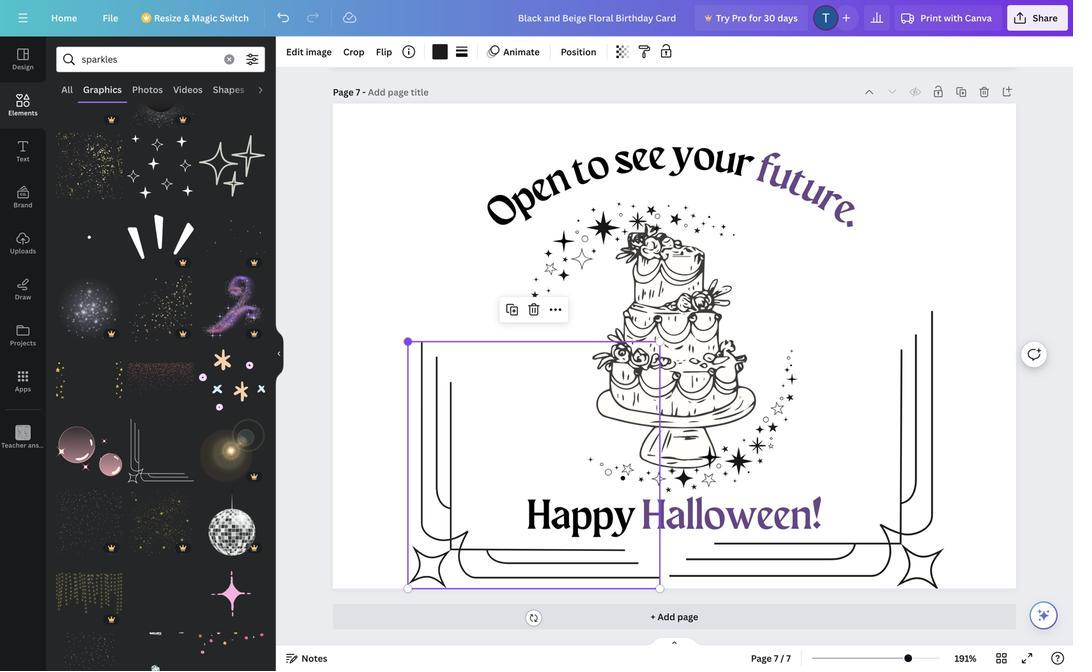Task type: describe. For each thing, give the bounding box(es) containing it.
apps
[[15, 385, 31, 393]]

add
[[658, 611, 676, 623]]

switch
[[220, 12, 249, 24]]

print with canva button
[[896, 5, 1003, 31]]

uploads
[[10, 247, 36, 255]]

0 horizontal spatial r
[[731, 142, 758, 187]]

hide image
[[276, 323, 284, 385]]

design button
[[0, 36, 46, 82]]

f
[[753, 149, 778, 193]]

+ add page button
[[333, 604, 1017, 630]]

design
[[12, 63, 34, 71]]

flip button
[[371, 42, 398, 62]]

page 7 -
[[333, 86, 368, 98]]

crop button
[[338, 42, 370, 62]]

text button
[[0, 128, 46, 175]]

page 7 / 7
[[752, 652, 791, 664]]

gold glitter dust image
[[128, 276, 194, 342]]

y
[[672, 135, 695, 178]]

photos button
[[127, 77, 168, 102]]

page 7 / 7 button
[[746, 648, 797, 669]]

Page title text field
[[368, 86, 430, 98]]

7 for -
[[356, 86, 361, 98]]

all
[[61, 83, 73, 96]]

try pro for 30 days button
[[695, 5, 809, 31]]

elements button
[[0, 82, 46, 128]]

.
[[839, 199, 872, 237]]

page
[[678, 611, 699, 623]]

pro
[[732, 12, 747, 24]]

lined retro anime bubbles and sparkles image
[[56, 418, 123, 485]]

crop
[[344, 46, 365, 58]]

sequin sparkles image
[[128, 347, 194, 413]]

draw button
[[0, 267, 46, 313]]

uploads button
[[0, 221, 46, 267]]

all button
[[56, 77, 78, 102]]

191%
[[955, 652, 977, 664]]

apps button
[[0, 359, 46, 405]]

luminous abstract sparkling image
[[199, 418, 265, 485]]

show pages image
[[644, 637, 706, 647]]

days
[[778, 12, 798, 24]]

graphics
[[83, 83, 122, 96]]

teacher
[[1, 441, 26, 450]]

edit image
[[286, 46, 332, 58]]

file
[[103, 12, 118, 24]]

egypt gold sprinkles simple square image
[[56, 133, 123, 199]]

videos
[[173, 83, 203, 96]]

animate
[[504, 46, 540, 58]]

1 horizontal spatial r
[[812, 178, 849, 223]]

text
[[16, 155, 30, 163]]

answer
[[28, 441, 51, 450]]

brand
[[13, 201, 33, 209]]

print
[[921, 12, 942, 24]]

halloween!
[[642, 496, 823, 539]]

print with canva
[[921, 12, 993, 24]]

Design title text field
[[508, 5, 690, 31]]

2 horizontal spatial 7
[[787, 652, 791, 664]]

keys
[[52, 441, 66, 450]]

canva assistant image
[[1037, 608, 1052, 623]]

try pro for 30 days
[[717, 12, 798, 24]]

file button
[[93, 5, 129, 31]]



Task type: vqa. For each thing, say whether or not it's contained in the screenshot.
"present,"
no



Task type: locate. For each thing, give the bounding box(es) containing it.
7 right /
[[787, 652, 791, 664]]

+ add page
[[651, 611, 699, 623]]

animate button
[[483, 42, 545, 62]]

y o u
[[672, 135, 740, 184]]

home
[[51, 12, 77, 24]]

shiny disco ball image
[[199, 490, 265, 556]]

shapes
[[213, 83, 245, 96]]

image
[[306, 46, 332, 58]]

page for page 7 -
[[333, 86, 354, 98]]

7 for /
[[774, 652, 779, 664]]

magic
[[192, 12, 218, 24]]

o right n
[[582, 144, 614, 190]]

for
[[750, 12, 762, 24]]

sparkle decorative aesthetic image
[[199, 133, 265, 199]]

fairy magic sparkle image
[[199, 276, 265, 342]]

main menu bar
[[0, 0, 1074, 36]]

page left /
[[752, 652, 772, 664]]

sparkling hanging lights image
[[56, 561, 123, 627]]

1 horizontal spatial page
[[752, 652, 772, 664]]

191% button
[[945, 648, 987, 669]]

0 horizontal spatial t
[[567, 150, 595, 195]]

share
[[1034, 12, 1059, 24]]

side panel tab list
[[0, 36, 66, 461]]

7 left -
[[356, 86, 361, 98]]

canva
[[966, 12, 993, 24]]

audio button
[[250, 77, 286, 102]]

o
[[692, 136, 718, 180], [582, 144, 614, 190]]

#1d1d1b image
[[433, 44, 448, 59], [433, 44, 448, 59]]

0 horizontal spatial page
[[333, 86, 354, 98]]

7
[[356, 86, 361, 98], [774, 652, 779, 664], [787, 652, 791, 664]]

u
[[712, 138, 740, 184], [764, 153, 799, 200], [795, 168, 833, 215]]

golden sparkles illustration image
[[128, 490, 194, 556]]

/
[[781, 652, 785, 664]]

flip
[[376, 46, 392, 58]]

1 horizontal spatial t
[[782, 161, 814, 206]]

draw
[[15, 293, 31, 301]]

resize
[[154, 12, 182, 24]]

1 horizontal spatial o
[[692, 136, 718, 180]]

cute handdrawn school glitter image
[[199, 347, 265, 413]]

videos button
[[168, 77, 208, 102]]

t right f
[[782, 161, 814, 206]]

o inside y o u
[[692, 136, 718, 180]]

o
[[480, 187, 527, 238]]

position
[[561, 46, 597, 58]]

;
[[22, 442, 24, 449]]

0 horizontal spatial 7
[[356, 86, 361, 98]]

o left f
[[692, 136, 718, 180]]

white sparkling stars image
[[56, 490, 123, 556]]

teacher answer keys
[[1, 441, 66, 450]]

s e e
[[611, 136, 667, 184]]

happy
[[527, 496, 636, 539]]

audio
[[255, 83, 281, 96]]

1 horizontal spatial 7
[[774, 652, 779, 664]]

edit
[[286, 46, 304, 58]]

+
[[651, 611, 656, 623]]

art deco minimal christmas sparkle corner border image
[[128, 418, 194, 485]]

edit image button
[[281, 42, 337, 62]]

t left s on the top right of page
[[567, 150, 595, 195]]

happy halloween!
[[527, 496, 823, 539]]

projects
[[10, 339, 36, 347]]

brand button
[[0, 175, 46, 221]]

resize & magic switch
[[154, 12, 249, 24]]

1 vertical spatial page
[[752, 652, 772, 664]]

7 left /
[[774, 652, 779, 664]]

0 vertical spatial page
[[333, 86, 354, 98]]

share button
[[1008, 5, 1069, 31]]

notes button
[[281, 648, 333, 669]]

home link
[[41, 5, 87, 31]]

page inside button
[[752, 652, 772, 664]]

30
[[764, 12, 776, 24]]

p
[[504, 175, 544, 223]]

position button
[[556, 42, 602, 62]]

u inside y o u
[[712, 138, 740, 184]]

0 horizontal spatial o
[[582, 144, 614, 190]]

n
[[540, 158, 576, 205]]

e
[[648, 136, 667, 179], [630, 137, 652, 181], [524, 167, 558, 212], [826, 188, 864, 232]]

Search elements search field
[[82, 47, 217, 72]]

&
[[184, 12, 190, 24]]

page for page 7 / 7
[[752, 652, 772, 664]]

-
[[363, 86, 366, 98]]

group
[[56, 61, 123, 128], [128, 61, 194, 128], [199, 61, 265, 128], [56, 125, 123, 199], [128, 125, 194, 199], [199, 125, 265, 199], [56, 196, 123, 270], [128, 204, 194, 270], [199, 204, 265, 270], [56, 268, 123, 342], [128, 268, 194, 342], [199, 268, 265, 342], [56, 339, 123, 413], [128, 339, 194, 413], [199, 339, 265, 413], [199, 411, 265, 485], [56, 418, 123, 485], [128, 418, 194, 485], [56, 482, 123, 556], [128, 482, 194, 556], [199, 482, 265, 556], [56, 553, 123, 627], [176, 553, 191, 569], [199, 553, 265, 627], [56, 625, 123, 671], [128, 625, 194, 671], [199, 625, 265, 671]]

graphics button
[[78, 77, 127, 102]]

t
[[567, 150, 595, 195], [782, 161, 814, 206]]

try
[[717, 12, 730, 24]]

notes
[[302, 652, 328, 664]]

projects button
[[0, 313, 46, 359]]

silver stars and confetti background 0908 image
[[128, 61, 194, 128]]

shapes button
[[208, 77, 250, 102]]

resize & magic switch button
[[134, 5, 259, 31]]

page left -
[[333, 86, 354, 98]]

shiny sparkles image
[[56, 276, 123, 342]]

page
[[333, 86, 354, 98], [752, 652, 772, 664]]

r
[[731, 142, 758, 187], [812, 178, 849, 223]]

elements
[[8, 109, 38, 117]]

with
[[945, 12, 964, 24]]

photos
[[132, 83, 163, 96]]

s
[[611, 139, 636, 184]]

egypt white gold sprinkles sparse rectangle image
[[56, 632, 123, 671]]



